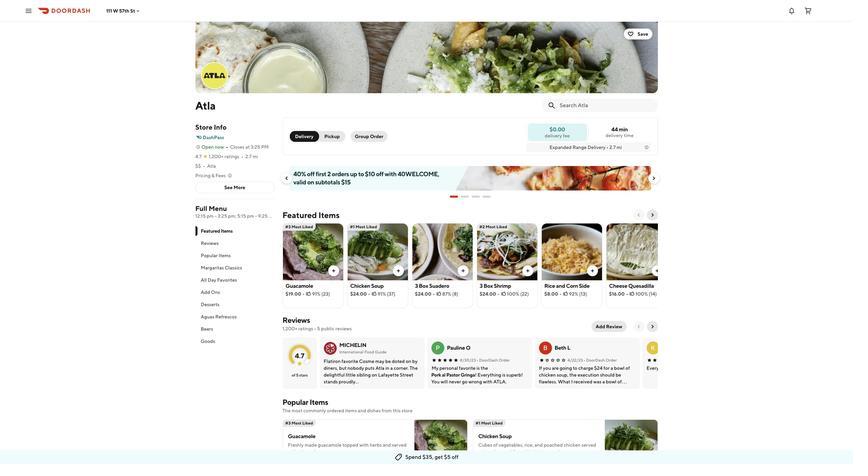 Task type: locate. For each thing, give the bounding box(es) containing it.
0 vertical spatial guacamole image
[[283, 223, 343, 281]]

popular inside popular items button
[[201, 253, 218, 259]]

1 horizontal spatial • doordash order
[[584, 358, 617, 363]]

items up the commonly
[[310, 398, 328, 407]]

0 vertical spatial #1 most liked
[[350, 225, 377, 230]]

5 left 'stars'
[[296, 373, 299, 378]]

1 horizontal spatial 100%
[[636, 292, 648, 297]]

0 horizontal spatial box
[[419, 283, 428, 290]]

1 horizontal spatial doordash
[[586, 358, 605, 363]]

and down "vegetables,"
[[504, 450, 512, 455]]

$24.00 down 3 box suadero
[[415, 292, 432, 297]]

1 vertical spatial soup
[[499, 434, 512, 440]]

featured items down pm;
[[201, 229, 233, 234]]

0 horizontal spatial $24.00
[[350, 292, 367, 297]]

order
[[370, 134, 383, 139], [499, 358, 510, 363], [606, 358, 617, 363]]

4.7 up $$
[[195, 154, 202, 159]]

2 $24.00 from the left
[[415, 292, 432, 297]]

0 horizontal spatial 3:25
[[218, 214, 227, 219]]

with right $10
[[385, 171, 397, 178]]

3:25 right 'at'
[[251, 144, 260, 150]]

featured down valid
[[283, 211, 317, 220]]

add review button
[[592, 322, 627, 333]]

all day favorites button
[[195, 274, 274, 287]]

liked for 3 box shrimp
[[497, 225, 507, 230]]

100% left (22)
[[507, 292, 520, 297]]

0 horizontal spatial 2.7
[[245, 154, 252, 159]]

aguas refrescos button
[[195, 311, 274, 323]]

pm right '9:25'
[[269, 214, 276, 219]]

and right "items" on the bottom left of the page
[[358, 408, 366, 414]]

reviews up popular items
[[201, 241, 219, 246]]

111
[[106, 8, 112, 13]]

0 vertical spatial reviews
[[201, 241, 219, 246]]

0 vertical spatial of
[[292, 373, 295, 378]]

box left shrimp
[[484, 283, 493, 290]]

3 box suadero
[[415, 283, 449, 290]]

• doordash order
[[477, 358, 510, 363], [584, 358, 617, 363]]

1 vertical spatial chicken soup image
[[605, 420, 658, 465]]

on
[[307, 179, 314, 186]]

2 horizontal spatial order
[[606, 358, 617, 363]]

1 add item to cart image from the left
[[331, 268, 336, 274]]

expanded
[[550, 145, 572, 150]]

a left clear
[[489, 450, 491, 455]]

$24.00 down 3 box shrimp
[[480, 292, 496, 297]]

1 horizontal spatial -
[[255, 214, 257, 219]]

pm right "5:15"
[[247, 214, 254, 219]]

- down menu
[[215, 214, 217, 219]]

(14)
[[649, 292, 657, 297]]

3 left shrimp
[[480, 283, 483, 290]]

1 horizontal spatial #1
[[476, 421, 481, 426]]

guacamole up freshly
[[288, 434, 316, 440]]

3 left suadero
[[415, 283, 418, 290]]

2 - from the left
[[255, 214, 257, 219]]

• down 3 box shrimp
[[498, 292, 500, 297]]

chicken down rice,
[[532, 450, 549, 455]]

-
[[215, 214, 217, 219], [255, 214, 257, 219]]

liked
[[302, 225, 313, 230], [366, 225, 377, 230], [497, 225, 507, 230], [302, 421, 313, 426], [492, 421, 503, 426]]

0 vertical spatial #3 most liked
[[285, 225, 313, 230]]

4.7 up of 5 stars
[[295, 352, 305, 360]]

box left suadero
[[419, 283, 428, 290]]

111 w 57th st button
[[106, 8, 141, 13]]

• right the $8.00
[[560, 292, 562, 297]]

served inside chicken soup cubes of vegetables, rice, and poached chicken served with a clear and flavorful chicken stock.
[[582, 443, 596, 448]]

pauline
[[447, 345, 465, 352]]

of left 'stars'
[[292, 373, 295, 378]]

guacamole image
[[283, 223, 343, 281], [414, 420, 468, 465]]

0 vertical spatial chicken soup image
[[348, 223, 408, 281]]

delivery left 'time'
[[606, 133, 623, 138]]

atla up store at the top
[[195, 99, 216, 112]]

1 horizontal spatial box
[[484, 283, 493, 290]]

1 horizontal spatial 3:25
[[251, 144, 260, 150]]

2 3 from the left
[[480, 283, 483, 290]]

ratings inside the reviews 1,200+ ratings • 5 public reviews
[[298, 326, 313, 332]]

0 horizontal spatial • doordash order
[[477, 358, 510, 363]]

1 box from the left
[[419, 283, 428, 290]]

0 vertical spatial 5
[[317, 326, 320, 332]]

liked for chicken soup
[[366, 225, 377, 230]]

- left '9:25'
[[255, 214, 257, 219]]

store
[[402, 408, 413, 414]]

and inside guacamole freshly made guacamole topped with herbs and served with a bag of totopos.
[[383, 443, 391, 448]]

a inside guacamole freshly made guacamole topped with herbs and served with a bag of totopos.
[[298, 450, 301, 455]]

3:25 down menu
[[218, 214, 227, 219]]

2 a from the left
[[489, 450, 491, 455]]

reviews for reviews 1,200+ ratings • 5 public reviews
[[283, 316, 310, 325]]

1,200+
[[209, 154, 224, 159], [283, 326, 298, 332]]

2 horizontal spatial of
[[494, 443, 498, 448]]

0 vertical spatial #3
[[285, 225, 291, 230]]

2 doordash from the left
[[586, 358, 605, 363]]

91%
[[312, 292, 321, 297], [378, 292, 386, 297]]

popular inside "popular items the most commonly ordered items and dishes from this store"
[[283, 398, 308, 407]]

0 horizontal spatial a
[[298, 450, 301, 455]]

3 $24.00 from the left
[[480, 292, 496, 297]]

atla image
[[195, 22, 658, 93], [202, 63, 227, 89]]

100% down quesadilla
[[636, 292, 648, 297]]

1 vertical spatial reviews
[[283, 316, 310, 325]]

1 horizontal spatial served
[[582, 443, 596, 448]]

0 horizontal spatial add item to cart image
[[331, 268, 336, 274]]

popular for popular items
[[201, 253, 218, 259]]

delivery left pickup option on the left of the page
[[295, 134, 314, 139]]

0 horizontal spatial reviews
[[201, 241, 219, 246]]

0 horizontal spatial #1 most liked
[[350, 225, 377, 230]]

1 vertical spatial of
[[494, 443, 498, 448]]

• doordash order for p
[[477, 358, 510, 363]]

91% (23)
[[312, 292, 330, 297]]

1 horizontal spatial order
[[499, 358, 510, 363]]

most for guacamole
[[292, 225, 302, 230]]

order for b
[[606, 358, 617, 363]]

2 add item to cart image from the left
[[460, 268, 466, 274]]

0 horizontal spatial soup
[[371, 283, 384, 290]]

1 vertical spatial guacamole
[[288, 434, 316, 440]]

0 vertical spatial featured
[[283, 211, 317, 220]]

0 horizontal spatial 3
[[415, 283, 418, 290]]

1 91% from the left
[[312, 292, 321, 297]]

1 served from the left
[[392, 443, 407, 448]]

0 vertical spatial featured items
[[283, 211, 340, 220]]

0 horizontal spatial off
[[307, 171, 315, 178]]

2 served from the left
[[582, 443, 596, 448]]

• left 2.7 mi
[[241, 154, 243, 159]]

0 vertical spatial guacamole
[[286, 283, 313, 290]]

international
[[339, 350, 364, 355]]

0 horizontal spatial mi
[[253, 154, 258, 159]]

0 horizontal spatial featured
[[201, 229, 220, 234]]

1 • doordash order from the left
[[477, 358, 510, 363]]

chicken soup
[[350, 283, 384, 290]]

1 vertical spatial guacamole image
[[414, 420, 468, 465]]

doordash right 8/30/23
[[479, 358, 498, 363]]

add left ons
[[201, 290, 210, 295]]

served inside guacamole freshly made guacamole topped with herbs and served with a bag of totopos.
[[392, 443, 407, 448]]

featured items down on
[[283, 211, 340, 220]]

spend
[[406, 454, 422, 461]]

with inside chicken soup cubes of vegetables, rice, and poached chicken served with a clear and flavorful chicken stock.
[[478, 450, 488, 455]]

items down subtotals
[[319, 211, 340, 220]]

see more button
[[196, 182, 274, 193]]

chicken soup image
[[348, 223, 408, 281], [605, 420, 658, 465]]

reviews down $19.00
[[283, 316, 310, 325]]

desserts button
[[195, 299, 274, 311]]

2 box from the left
[[484, 283, 493, 290]]

Delivery radio
[[290, 131, 319, 142]]

1 horizontal spatial 91%
[[378, 292, 386, 297]]

previous button of carousel image
[[636, 213, 642, 218]]

5:15
[[237, 214, 246, 219]]

2 horizontal spatial add item to cart image
[[590, 268, 595, 274]]

this
[[393, 408, 401, 414]]

guacamole freshly made guacamole topped with herbs and served with a bag of totopos.
[[288, 434, 407, 455]]

valid
[[293, 179, 306, 186]]

1 delivery from the left
[[606, 133, 623, 138]]

with inside the 40% off first 2 orders up to $10 off with 40welcome, valid on subtotals $15
[[385, 171, 397, 178]]

3 for 3 box shrimp
[[480, 283, 483, 290]]

• down chicken soup
[[368, 292, 370, 297]]

1 100% from the left
[[507, 292, 520, 297]]

of
[[292, 373, 295, 378], [494, 443, 498, 448], [311, 450, 315, 455]]

margaritas classics button
[[195, 262, 274, 274]]

liked for guacamole
[[302, 225, 313, 230]]

stars
[[299, 373, 308, 378]]

• down cheese quesadilla
[[626, 292, 628, 297]]

delivery inside $0.00 delivery fee
[[545, 133, 562, 138]]

0 horizontal spatial chicken soup image
[[348, 223, 408, 281]]

1 vertical spatial 4.7
[[295, 352, 305, 360]]

items inside heading
[[319, 211, 340, 220]]

ratings down closes
[[225, 154, 239, 159]]

5 left public at the bottom left of page
[[317, 326, 320, 332]]

0 horizontal spatial pm
[[207, 214, 214, 219]]

of down made
[[311, 450, 315, 455]]

with down freshly
[[288, 450, 297, 455]]

soup up "vegetables,"
[[499, 434, 512, 440]]

aguas refrescos
[[201, 314, 237, 320]]

doordash right 4/22/23
[[586, 358, 605, 363]]

o
[[466, 345, 471, 352]]

with down cubes
[[478, 450, 488, 455]]

pm right 12:15
[[207, 214, 214, 219]]

items up margaritas classics
[[219, 253, 231, 259]]

0 horizontal spatial #1
[[350, 225, 355, 230]]

guacamole for guacamole freshly made guacamole topped with herbs and served with a bag of totopos.
[[288, 434, 316, 440]]

add item to cart image
[[396, 268, 401, 274], [460, 268, 466, 274], [655, 268, 660, 274]]

time
[[624, 133, 634, 138]]

delivery right range
[[588, 145, 606, 150]]

popular up most
[[283, 398, 308, 407]]

0 vertical spatial chicken
[[564, 443, 581, 448]]

reviews inside the reviews 1,200+ ratings • 5 public reviews
[[283, 316, 310, 325]]

popular up the margaritas
[[201, 253, 218, 259]]

0 horizontal spatial of
[[292, 373, 295, 378]]

and right rice,
[[535, 443, 543, 448]]

add for add review
[[596, 324, 605, 330]]

• left public at the bottom left of page
[[314, 326, 316, 332]]

totopos.
[[316, 450, 334, 455]]

2 91% from the left
[[378, 292, 386, 297]]

2 • doordash order from the left
[[584, 358, 617, 363]]

1 vertical spatial 3:25
[[218, 214, 227, 219]]

1 horizontal spatial chicken
[[478, 434, 498, 440]]

#1 most liked
[[350, 225, 377, 230], [476, 421, 503, 426]]

and right herbs
[[383, 443, 391, 448]]

mi down • closes at 3:25 pm at the left of page
[[253, 154, 258, 159]]

• doordash order right 8/30/23
[[477, 358, 510, 363]]

chicken right poached
[[564, 443, 581, 448]]

ratings
[[225, 154, 239, 159], [298, 326, 313, 332]]

0 horizontal spatial -
[[215, 214, 217, 219]]

1 horizontal spatial pm
[[247, 214, 254, 219]]

1 horizontal spatial soup
[[499, 434, 512, 440]]

• right $19.00
[[303, 292, 305, 297]]

served
[[392, 443, 407, 448], [582, 443, 596, 448]]

#3 down featured items heading
[[285, 225, 291, 230]]

atla
[[195, 99, 216, 112], [207, 164, 216, 169]]

111 w 57th st
[[106, 8, 135, 13]]

0 vertical spatial delivery
[[295, 134, 314, 139]]

0 horizontal spatial 4.7
[[195, 154, 202, 159]]

$10
[[365, 171, 375, 178]]

featured inside heading
[[283, 211, 317, 220]]

91% left (37)
[[378, 292, 386, 297]]

1,200+ down the now
[[209, 154, 224, 159]]

flavorful
[[513, 450, 531, 455]]

soup for chicken soup
[[371, 283, 384, 290]]

select promotional banner element
[[450, 191, 491, 203]]

1 vertical spatial atla
[[207, 164, 216, 169]]

4.7
[[195, 154, 202, 159], [295, 352, 305, 360]]

1 - from the left
[[215, 214, 217, 219]]

0 vertical spatial chicken
[[350, 283, 370, 290]]

subtotals
[[315, 179, 340, 186]]

1 horizontal spatial delivery
[[606, 133, 623, 138]]

featured down 12:15
[[201, 229, 220, 234]]

delivery down '$0.00'
[[545, 133, 562, 138]]

0 vertical spatial mi
[[617, 145, 622, 150]]

pauline o
[[447, 345, 471, 352]]

Item Search search field
[[560, 102, 653, 109]]

beth l
[[555, 345, 571, 352]]

chicken for chicken soup cubes of vegetables, rice, and poached chicken served with a clear and flavorful chicken stock.
[[478, 434, 498, 440]]

reviews inside button
[[201, 241, 219, 246]]

1 horizontal spatial reviews
[[283, 316, 310, 325]]

add item to cart image for guacamole
[[331, 268, 336, 274]]

popular items the most commonly ordered items and dishes from this store
[[283, 398, 413, 414]]

91% for guacamole
[[312, 292, 321, 297]]

add review
[[596, 324, 623, 330]]

1 vertical spatial next button of carousel image
[[650, 213, 655, 218]]

(8)
[[452, 292, 458, 297]]

0 horizontal spatial 100%
[[507, 292, 520, 297]]

soup up the "91% (37)" at left bottom
[[371, 283, 384, 290]]

3 add item to cart image from the left
[[655, 268, 660, 274]]

3 for 3 box suadero
[[415, 283, 418, 290]]

$24.00 down chicken soup
[[350, 292, 367, 297]]

#3 down the
[[285, 421, 291, 426]]

40%
[[293, 171, 306, 178]]

0 vertical spatial popular
[[201, 253, 218, 259]]

3 add item to cart image from the left
[[590, 268, 595, 274]]

featured items
[[283, 211, 340, 220], [201, 229, 233, 234]]

save button
[[624, 29, 653, 40]]

add item to cart image for cheese
[[655, 268, 660, 274]]

1 horizontal spatial $24.00
[[415, 292, 432, 297]]

1 horizontal spatial chicken
[[564, 443, 581, 448]]

3:25
[[251, 144, 260, 150], [218, 214, 227, 219]]

chicken
[[350, 283, 370, 290], [478, 434, 498, 440]]

2 delivery from the left
[[545, 133, 562, 138]]

popular items
[[201, 253, 231, 259]]

0 horizontal spatial doordash
[[479, 358, 498, 363]]

off right $10
[[376, 171, 384, 178]]

$8.00
[[545, 292, 558, 297]]

doordash for p
[[479, 358, 498, 363]]

5 inside the reviews 1,200+ ratings • 5 public reviews
[[317, 326, 320, 332]]

0 horizontal spatial chicken
[[350, 283, 370, 290]]

• right 4/22/23
[[584, 358, 586, 363]]

#3 most liked down most
[[285, 421, 313, 426]]

1 vertical spatial delivery
[[588, 145, 606, 150]]

1 horizontal spatial 2.7
[[610, 145, 616, 150]]

2.7 down 'at'
[[245, 154, 252, 159]]

atla up pricing & fees
[[207, 164, 216, 169]]

#3 most liked down featured items heading
[[285, 225, 313, 230]]

mi down 44 min delivery time
[[617, 145, 622, 150]]

all
[[201, 278, 207, 283]]

1 vertical spatial popular
[[283, 398, 308, 407]]

2.7 down 44 min delivery time
[[610, 145, 616, 150]]

44
[[612, 126, 618, 133]]

1 horizontal spatial mi
[[617, 145, 622, 150]]

1 doordash from the left
[[479, 358, 498, 363]]

2 #3 from the top
[[285, 421, 291, 426]]

off right $5
[[452, 454, 459, 461]]

2 pm from the left
[[247, 214, 254, 219]]

aguas
[[201, 314, 214, 320]]

1 horizontal spatial a
[[489, 450, 491, 455]]

$24.00 for 3 box shrimp
[[480, 292, 496, 297]]

$$
[[195, 164, 201, 169]]

1 horizontal spatial featured items
[[283, 211, 340, 220]]

1 vertical spatial 1,200+
[[283, 326, 298, 332]]

a left bag
[[298, 450, 301, 455]]

0 items, open order cart image
[[804, 7, 813, 15]]

100%
[[507, 292, 520, 297], [636, 292, 648, 297]]

of inside guacamole freshly made guacamole topped with herbs and served with a bag of totopos.
[[311, 450, 315, 455]]

cheese quesadilla image
[[607, 223, 667, 281]]

open
[[202, 144, 214, 150]]

0 horizontal spatial chicken
[[532, 450, 549, 455]]

2
[[327, 171, 331, 178]]

notification bell image
[[788, 7, 796, 15]]

off up on
[[307, 171, 315, 178]]

order methods option group
[[290, 131, 345, 142]]

guacamole up $19.00
[[286, 283, 313, 290]]

next button of carousel image
[[651, 176, 657, 181], [650, 213, 655, 218]]

1 horizontal spatial 5
[[317, 326, 320, 332]]

store info
[[195, 123, 227, 131]]

1 vertical spatial mi
[[253, 154, 258, 159]]

soup inside chicken soup cubes of vegetables, rice, and poached chicken served with a clear and flavorful chicken stock.
[[499, 434, 512, 440]]

1 3 from the left
[[415, 283, 418, 290]]

1 horizontal spatial of
[[311, 450, 315, 455]]

full
[[195, 205, 207, 213]]

chicken
[[564, 443, 581, 448], [532, 450, 549, 455]]

1 vertical spatial featured
[[201, 229, 220, 234]]

0 horizontal spatial ratings
[[225, 154, 239, 159]]

91% left (23)
[[312, 292, 321, 297]]

the
[[283, 408, 291, 414]]

0 vertical spatial add
[[201, 290, 210, 295]]

items inside button
[[219, 253, 231, 259]]

a inside chicken soup cubes of vegetables, rice, and poached chicken served with a clear and flavorful chicken stock.
[[489, 450, 491, 455]]

1 horizontal spatial popular
[[283, 398, 308, 407]]

chicken inside chicken soup cubes of vegetables, rice, and poached chicken served with a clear and flavorful chicken stock.
[[478, 434, 498, 440]]

1,200+ down the reviews link
[[283, 326, 298, 332]]

1 $24.00 from the left
[[350, 292, 367, 297]]

add left review
[[596, 324, 605, 330]]

add inside button
[[201, 290, 210, 295]]

group order
[[355, 134, 383, 139]]

0 horizontal spatial delivery
[[295, 134, 314, 139]]

2 add item to cart image from the left
[[525, 268, 531, 274]]

add inside button
[[596, 324, 605, 330]]

first
[[316, 171, 326, 178]]

popular for popular items the most commonly ordered items and dishes from this store
[[283, 398, 308, 407]]

0 horizontal spatial featured items
[[201, 229, 233, 234]]

2 100% from the left
[[636, 292, 648, 297]]

3:25 inside full menu 12:15 pm - 3:25 pm; 5:15 pm - 9:25 pm
[[218, 214, 227, 219]]

ratings down the reviews link
[[298, 326, 313, 332]]

reviews button
[[195, 237, 274, 250]]

1 add item to cart image from the left
[[396, 268, 401, 274]]

5
[[317, 326, 320, 332], [296, 373, 299, 378]]

favorites
[[217, 278, 237, 283]]

1 a from the left
[[298, 450, 301, 455]]

• closes at 3:25 pm
[[226, 144, 269, 150]]

1 horizontal spatial add item to cart image
[[525, 268, 531, 274]]

1 horizontal spatial #1 most liked
[[476, 421, 503, 426]]

delivery inside 44 min delivery time
[[606, 133, 623, 138]]

1 vertical spatial 2.7
[[245, 154, 252, 159]]

box for suadero
[[419, 283, 428, 290]]

margaritas classics
[[201, 265, 242, 271]]

91% for chicken soup
[[378, 292, 386, 297]]

mi
[[617, 145, 622, 150], [253, 154, 258, 159]]

• doordash order right 4/22/23
[[584, 358, 617, 363]]

2.7
[[610, 145, 616, 150], [245, 154, 252, 159]]

soup for chicken soup cubes of vegetables, rice, and poached chicken served with a clear and flavorful chicken stock.
[[499, 434, 512, 440]]

2 horizontal spatial add item to cart image
[[655, 268, 660, 274]]

1,200+ inside the reviews 1,200+ ratings • 5 public reviews
[[283, 326, 298, 332]]

b
[[543, 345, 548, 352]]

guacamole inside guacamole freshly made guacamole topped with herbs and served with a bag of totopos.
[[288, 434, 316, 440]]

12:15
[[195, 214, 206, 219]]

0 vertical spatial 2.7
[[610, 145, 616, 150]]

of up clear
[[494, 443, 498, 448]]

2 horizontal spatial pm
[[269, 214, 276, 219]]

a
[[298, 450, 301, 455], [489, 450, 491, 455]]

open now
[[202, 144, 224, 150]]

michelin
[[339, 342, 367, 349]]

0 horizontal spatial add item to cart image
[[396, 268, 401, 274]]

add item to cart image
[[331, 268, 336, 274], [525, 268, 531, 274], [590, 268, 595, 274]]



Task type: describe. For each thing, give the bounding box(es) containing it.
of 5 stars
[[292, 373, 308, 378]]

&
[[212, 173, 215, 179]]

1 horizontal spatial off
[[376, 171, 384, 178]]

guide
[[375, 350, 387, 355]]

items inside "popular items the most commonly ordered items and dishes from this store"
[[310, 398, 328, 407]]

chicken soup cubes of vegetables, rice, and poached chicken served with a clear and flavorful chicken stock.
[[478, 434, 596, 455]]

now
[[215, 144, 224, 150]]

quesadilla
[[629, 283, 654, 290]]

$24.00 for 3 box suadero
[[415, 292, 432, 297]]

0 vertical spatial #1
[[350, 225, 355, 230]]

87%
[[442, 292, 451, 297]]

1 vertical spatial 5
[[296, 373, 299, 378]]

food
[[365, 350, 374, 355]]

$24.00 for chicken soup
[[350, 292, 367, 297]]

add item to cart image for 3 box shrimp
[[525, 268, 531, 274]]

1 vertical spatial #1
[[476, 421, 481, 426]]

beers
[[201, 327, 213, 332]]

1 #3 most liked from the top
[[285, 225, 313, 230]]

corn
[[566, 283, 578, 290]]

k
[[651, 345, 655, 352]]

stock.
[[550, 450, 563, 455]]

• right $$
[[203, 164, 205, 169]]

orders
[[332, 171, 349, 178]]

more
[[234, 185, 245, 190]]

public
[[321, 326, 335, 332]]

1 #3 from the top
[[285, 225, 291, 230]]

1 vertical spatial chicken
[[532, 450, 549, 455]]

open menu image
[[25, 7, 33, 15]]

2 #3 most liked from the top
[[285, 421, 313, 426]]

store
[[195, 123, 213, 131]]

min
[[619, 126, 628, 133]]

popular items button
[[195, 250, 274, 262]]

1 horizontal spatial guacamole image
[[414, 420, 468, 465]]

guacamole for guacamole
[[286, 283, 313, 290]]

$16.00
[[609, 292, 625, 297]]

40% off first 2 orders up to $10 off with 40welcome, valid on subtotals $15
[[293, 171, 439, 186]]

st
[[130, 8, 135, 13]]

and inside "popular items the most commonly ordered items and dishes from this store"
[[358, 408, 366, 414]]

reviews link
[[283, 316, 310, 325]]

• right the now
[[226, 144, 228, 150]]

and right rice
[[556, 283, 565, 290]]

doordash for b
[[586, 358, 605, 363]]

2.7 mi
[[245, 154, 258, 159]]

range
[[573, 145, 587, 150]]

• down 3 box suadero
[[433, 292, 435, 297]]

items
[[345, 408, 357, 414]]

• down 44 min delivery time
[[607, 145, 609, 150]]

all day favorites
[[201, 278, 237, 283]]

(37)
[[387, 292, 396, 297]]

order for p
[[499, 358, 510, 363]]

1 pm from the left
[[207, 214, 214, 219]]

most for chicken soup
[[356, 225, 366, 230]]

side
[[579, 283, 590, 290]]

0 vertical spatial 4.7
[[195, 154, 202, 159]]

add ons button
[[195, 287, 274, 299]]

100% (14)
[[636, 292, 657, 297]]

previous button of carousel image
[[284, 176, 289, 181]]

44 min delivery time
[[606, 126, 634, 138]]

Pickup radio
[[315, 131, 345, 142]]

rice
[[545, 283, 555, 290]]

(22)
[[520, 292, 529, 297]]

1 horizontal spatial delivery
[[588, 145, 606, 150]]

menu
[[209, 205, 227, 213]]

1 vertical spatial featured items
[[201, 229, 233, 234]]

see
[[224, 185, 233, 190]]

3 box suadero image
[[412, 223, 473, 281]]

full menu 12:15 pm - 3:25 pm; 5:15 pm - 9:25 pm
[[195, 205, 276, 219]]

al
[[442, 373, 446, 378]]

pork al pastor gringa
[[431, 373, 475, 378]]

rice and corn side image
[[542, 223, 602, 281]]

0 vertical spatial atla
[[195, 99, 216, 112]]

4/22/23
[[568, 358, 583, 363]]

#2
[[480, 225, 485, 230]]

add item to cart image for 3
[[460, 268, 466, 274]]

• right 8/30/23
[[477, 358, 478, 363]]

dishes
[[367, 408, 381, 414]]

2 horizontal spatial off
[[452, 454, 459, 461]]

most for 3 box shrimp
[[486, 225, 496, 230]]

40welcome,
[[398, 171, 439, 178]]

pork al pastor gringa button
[[431, 372, 475, 379]]

add for add ons
[[201, 290, 210, 295]]

p
[[436, 345, 440, 352]]

freshly
[[288, 443, 304, 448]]

poached
[[544, 443, 563, 448]]

pricing & fees
[[195, 173, 226, 179]]

of inside chicken soup cubes of vegetables, rice, and poached chicken served with a clear and flavorful chicken stock.
[[494, 443, 498, 448]]

92% (13)
[[569, 292, 587, 297]]

margaritas
[[201, 265, 224, 271]]

1 horizontal spatial chicken soup image
[[605, 420, 658, 465]]

rice,
[[525, 443, 534, 448]]

save
[[638, 31, 648, 37]]

100% for 3 box shrimp
[[507, 292, 520, 297]]

add ons
[[201, 290, 220, 295]]

fees
[[216, 173, 226, 179]]

previous image
[[636, 324, 642, 330]]

items up reviews button
[[221, 229, 233, 234]]

with left herbs
[[359, 443, 369, 448]]

next image
[[650, 324, 655, 330]]

suadero
[[429, 283, 449, 290]]

0 vertical spatial ratings
[[225, 154, 239, 159]]

featured items heading
[[283, 210, 340, 221]]

• doordash order for b
[[584, 358, 617, 363]]

pricing
[[195, 173, 211, 179]]

bag
[[302, 450, 310, 455]]

pork
[[431, 373, 441, 378]]

0 horizontal spatial 1,200+
[[209, 154, 224, 159]]

92%
[[569, 292, 578, 297]]

9:25
[[258, 214, 268, 219]]

$0.00 delivery fee
[[545, 126, 570, 138]]

reviews for reviews
[[201, 241, 219, 246]]

refrescos
[[215, 314, 237, 320]]

3 pm from the left
[[269, 214, 276, 219]]

3 box shrimp image
[[477, 223, 537, 281]]

expanded range delivery • 2.7 mi image
[[644, 145, 650, 150]]

goods
[[201, 339, 215, 344]]

gringa
[[461, 373, 475, 378]]

0 horizontal spatial guacamole image
[[283, 223, 343, 281]]

• inside the reviews 1,200+ ratings • 5 public reviews
[[314, 326, 316, 332]]

100% for cheese quesadilla
[[636, 292, 648, 297]]

$5
[[444, 454, 451, 461]]

0 vertical spatial next button of carousel image
[[651, 176, 657, 181]]

order inside button
[[370, 134, 383, 139]]

review
[[606, 324, 623, 330]]

classics
[[225, 265, 242, 271]]

cheese
[[609, 283, 628, 290]]

group order button
[[351, 131, 388, 142]]

vegetables,
[[499, 443, 524, 448]]

box for shrimp
[[484, 283, 493, 290]]

pricing & fees button
[[195, 172, 233, 179]]

delivery inside radio
[[295, 134, 314, 139]]

chicken for chicken soup
[[350, 283, 370, 290]]

91% (37)
[[378, 292, 396, 297]]

up
[[350, 171, 357, 178]]

at
[[246, 144, 250, 150]]



Task type: vqa. For each thing, say whether or not it's contained in the screenshot.
2nd • DOORDASH ORDER from left
yes



